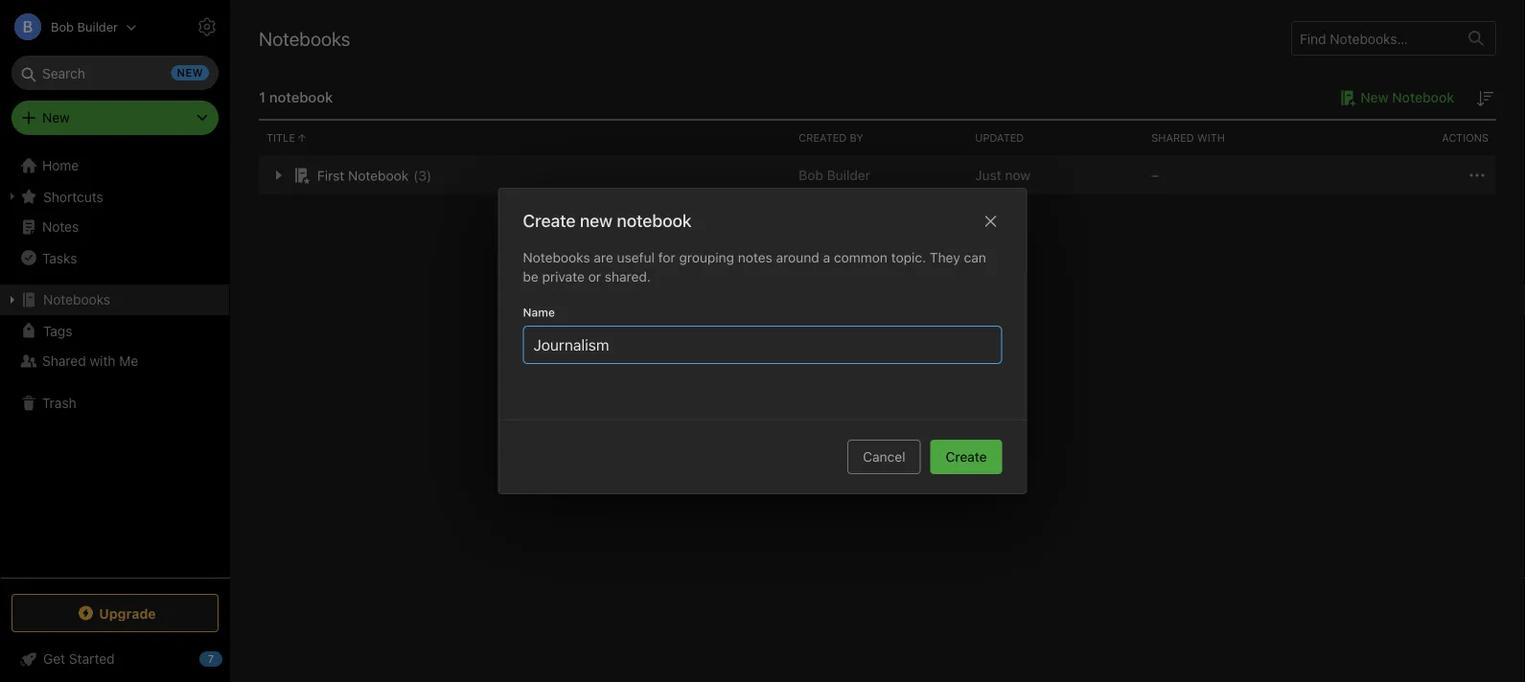 Task type: locate. For each thing, give the bounding box(es) containing it.
notes
[[738, 250, 773, 266]]

new up home
[[42, 110, 70, 126]]

shared with button
[[1144, 121, 1320, 155]]

new for new
[[42, 110, 70, 126]]

notebook inside new notebook "button"
[[1392, 90, 1454, 105]]

notebooks link
[[0, 285, 229, 315]]

create left new at top
[[523, 210, 576, 231]]

first
[[317, 168, 344, 183]]

new inside "button"
[[1361, 90, 1389, 105]]

notebooks up tags
[[43, 292, 110, 308]]

1
[[259, 89, 266, 105]]

create inside create button
[[946, 449, 987, 465]]

new inside popup button
[[42, 110, 70, 126]]

(
[[413, 168, 418, 183]]

0 vertical spatial create
[[523, 210, 576, 231]]

notebooks inside notebooks are useful for grouping notes around a common topic. they can be private or shared.
[[523, 250, 590, 266]]

arrow image
[[267, 164, 290, 187]]

1 horizontal spatial new
[[1361, 90, 1389, 105]]

notebook for new
[[1392, 90, 1454, 105]]

new notebook
[[1361, 90, 1454, 105]]

with
[[1197, 132, 1225, 144]]

notebook
[[269, 89, 333, 105], [617, 210, 692, 231]]

notebooks up 1 notebook
[[259, 27, 350, 49]]

tasks
[[42, 250, 77, 266]]

0 vertical spatial new
[[1361, 90, 1389, 105]]

new notebook button
[[1334, 86, 1454, 109]]

None search field
[[25, 56, 205, 90]]

first notebook ( 3 )
[[317, 168, 432, 183]]

notebook
[[1392, 90, 1454, 105], [348, 168, 409, 183]]

shortcuts button
[[0, 181, 229, 212]]

notes
[[42, 219, 79, 235]]

1 vertical spatial notebook
[[348, 168, 409, 183]]

created by
[[799, 132, 864, 144]]

0 horizontal spatial notebook
[[348, 168, 409, 183]]

shared with
[[1152, 132, 1225, 144]]

1 horizontal spatial create
[[946, 449, 987, 465]]

cancel
[[863, 449, 906, 465]]

notebook up actions button
[[1392, 90, 1454, 105]]

notebooks up private
[[523, 250, 590, 266]]

1 notebook
[[259, 89, 333, 105]]

1 horizontal spatial notebook
[[1392, 90, 1454, 105]]

create for create new notebook
[[523, 210, 576, 231]]

0 horizontal spatial notebook
[[269, 89, 333, 105]]

0 horizontal spatial notebooks
[[43, 292, 110, 308]]

row group containing bob builder
[[259, 156, 1497, 195]]

1 horizontal spatial notebook
[[617, 210, 692, 231]]

notebook left (
[[348, 168, 409, 183]]

1 vertical spatial new
[[42, 110, 70, 126]]

tree
[[0, 151, 230, 577]]

0 horizontal spatial new
[[42, 110, 70, 126]]

2 vertical spatial notebooks
[[43, 292, 110, 308]]

Search text field
[[25, 56, 205, 90]]

0 vertical spatial notebook
[[1392, 90, 1454, 105]]

1 vertical spatial notebook
[[617, 210, 692, 231]]

0 vertical spatial notebook
[[269, 89, 333, 105]]

)
[[427, 168, 432, 183]]

shared with me link
[[0, 346, 229, 377]]

tags
[[43, 323, 72, 339]]

0 horizontal spatial create
[[523, 210, 576, 231]]

notebook up 'for'
[[617, 210, 692, 231]]

new
[[580, 210, 613, 231]]

private
[[542, 269, 585, 285]]

created by button
[[791, 121, 968, 155]]

2 horizontal spatial notebooks
[[523, 250, 590, 266]]

create right cancel
[[946, 449, 987, 465]]

can
[[964, 250, 986, 266]]

create
[[523, 210, 576, 231], [946, 449, 987, 465]]

row group
[[259, 156, 1497, 195]]

0 vertical spatial notebooks
[[259, 27, 350, 49]]

notebook right 1
[[269, 89, 333, 105]]

1 horizontal spatial notebooks
[[259, 27, 350, 49]]

3
[[418, 168, 427, 183]]

1 vertical spatial notebooks
[[523, 250, 590, 266]]

new
[[1361, 90, 1389, 105], [42, 110, 70, 126]]

upgrade
[[99, 606, 156, 621]]

just
[[975, 167, 1002, 183]]

notebook for first
[[348, 168, 409, 183]]

shared.
[[605, 269, 651, 285]]

or
[[588, 269, 601, 285]]

useful
[[617, 250, 655, 266]]

notebooks
[[259, 27, 350, 49], [523, 250, 590, 266], [43, 292, 110, 308]]

1 vertical spatial create
[[946, 449, 987, 465]]

notebook inside first notebook row
[[348, 168, 409, 183]]

new up actions button
[[1361, 90, 1389, 105]]



Task type: describe. For each thing, give the bounding box(es) containing it.
notes link
[[0, 212, 229, 243]]

tasks button
[[0, 243, 229, 273]]

Find Notebooks… text field
[[1292, 23, 1457, 54]]

shared
[[42, 353, 86, 369]]

create button
[[930, 440, 1002, 475]]

tree containing home
[[0, 151, 230, 577]]

notebooks are useful for grouping notes around a common topic. they can be private or shared.
[[523, 250, 986, 285]]

are
[[594, 250, 613, 266]]

created
[[799, 132, 847, 144]]

tags button
[[0, 315, 229, 346]]

common
[[834, 250, 888, 266]]

shared with me
[[42, 353, 138, 369]]

new for new notebook
[[1361, 90, 1389, 105]]

row group inside notebooks element
[[259, 156, 1497, 195]]

–
[[1152, 167, 1159, 183]]

be
[[523, 269, 539, 285]]

title
[[267, 132, 295, 144]]

bob builder
[[799, 167, 870, 183]]

name
[[523, 306, 555, 319]]

now
[[1005, 167, 1031, 183]]

builder
[[827, 167, 870, 183]]

trash link
[[0, 388, 229, 419]]

first notebook row
[[259, 156, 1497, 195]]

shared
[[1152, 132, 1194, 144]]

home
[[42, 158, 79, 174]]

shortcuts
[[43, 189, 103, 204]]

they
[[930, 250, 960, 266]]

cancel button
[[848, 440, 921, 475]]

updated
[[975, 132, 1024, 144]]

expand notebooks image
[[5, 292, 20, 308]]

trash
[[42, 395, 76, 411]]

notebooks element
[[230, 0, 1525, 683]]

actions
[[1442, 132, 1489, 144]]

upgrade button
[[12, 594, 219, 633]]

a
[[823, 250, 830, 266]]

around
[[776, 250, 819, 266]]

for
[[658, 250, 676, 266]]

close image
[[979, 210, 1002, 233]]

just now
[[975, 167, 1031, 183]]

by
[[850, 132, 864, 144]]

new button
[[12, 101, 219, 135]]

title button
[[259, 121, 791, 155]]

Name text field
[[532, 327, 994, 363]]

with
[[90, 353, 116, 369]]

topic.
[[891, 250, 926, 266]]

updated button
[[968, 121, 1144, 155]]

home link
[[0, 151, 230, 181]]

bob
[[799, 167, 823, 183]]

settings image
[[196, 15, 219, 38]]

actions button
[[1320, 121, 1497, 155]]

me
[[119, 353, 138, 369]]

grouping
[[679, 250, 734, 266]]

create for create
[[946, 449, 987, 465]]

create new notebook
[[523, 210, 692, 231]]



Task type: vqa. For each thing, say whether or not it's contained in the screenshot.
Tags button
yes



